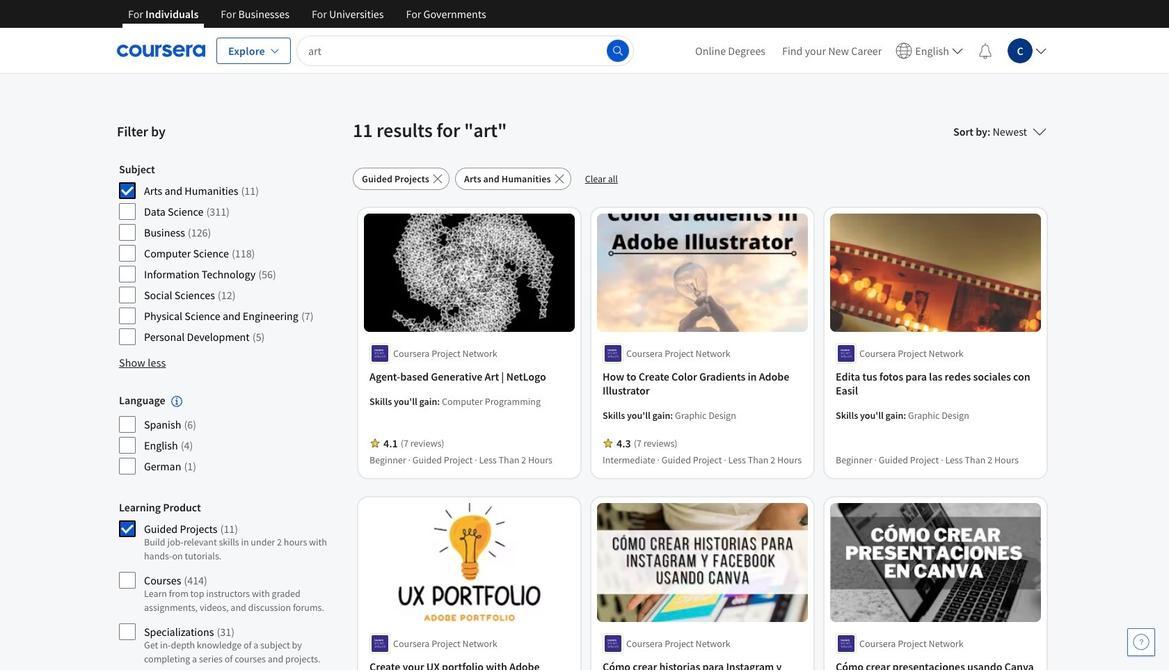 Task type: describe. For each thing, give the bounding box(es) containing it.
3 group from the top
[[119, 501, 328, 671]]

information about this filter group image
[[171, 396, 182, 408]]

What do you want to learn? text field
[[297, 35, 634, 66]]

2 group from the top
[[119, 393, 328, 479]]

banner navigation
[[117, 0, 498, 28]]

1 group from the top
[[119, 162, 328, 349]]



Task type: vqa. For each thing, say whether or not it's contained in the screenshot.
professional school degree
no



Task type: locate. For each thing, give the bounding box(es) containing it.
menu
[[687, 28, 1053, 73]]

help center image
[[1134, 634, 1150, 651]]

2 vertical spatial group
[[119, 501, 328, 671]]

coursera image
[[117, 39, 205, 62]]

0 vertical spatial group
[[119, 162, 328, 349]]

1 vertical spatial group
[[119, 393, 328, 479]]

group
[[119, 162, 328, 349], [119, 393, 328, 479], [119, 501, 328, 671]]

None search field
[[297, 35, 634, 66]]



